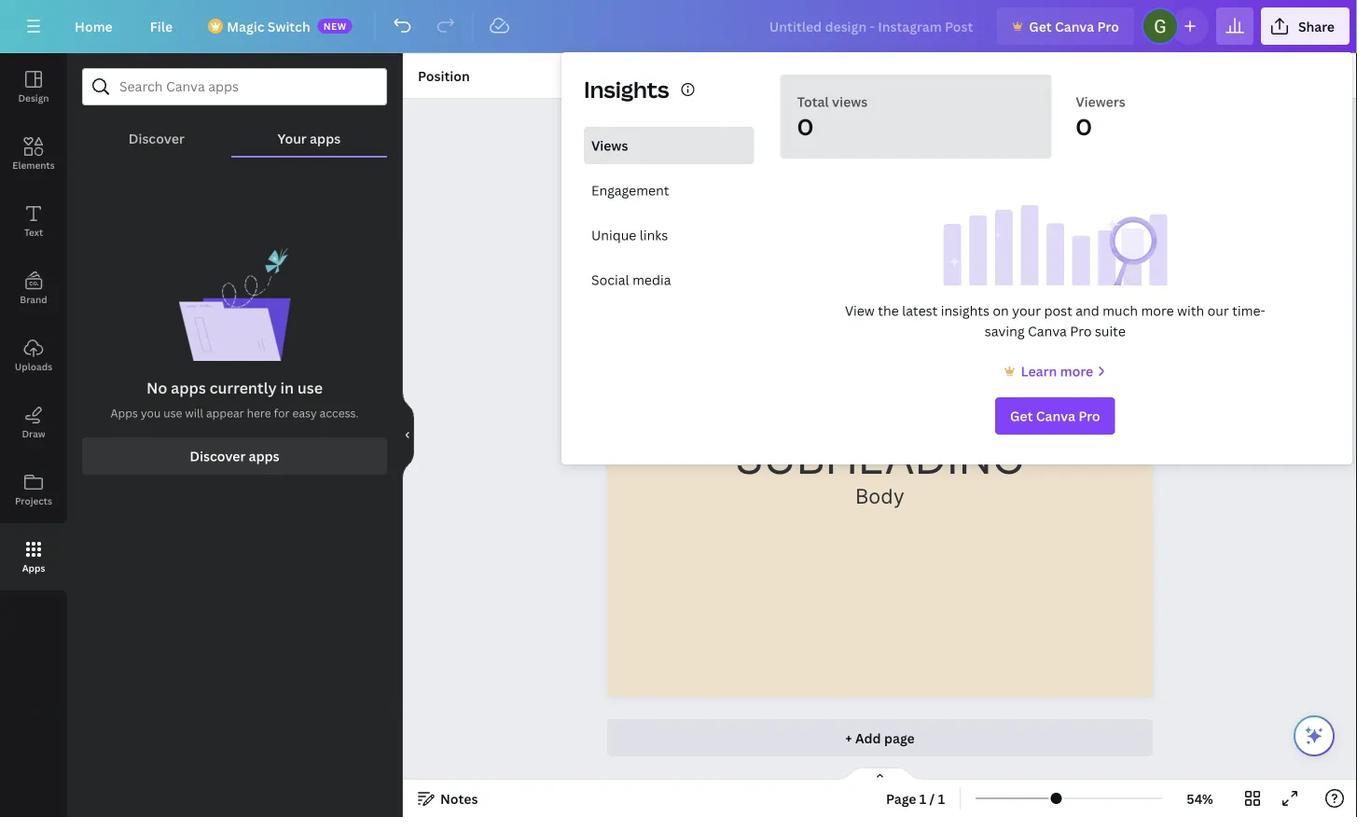 Task type: describe. For each thing, give the bounding box(es) containing it.
access.
[[320, 406, 359, 421]]

discover for discover apps
[[190, 448, 246, 465]]

apps for your
[[310, 129, 341, 147]]

total
[[798, 93, 829, 111]]

easy
[[293, 406, 317, 421]]

apps inside button
[[22, 562, 45, 574]]

suite
[[1096, 322, 1126, 340]]

viewers 0
[[1076, 93, 1126, 142]]

+ add page
[[846, 729, 915, 747]]

heading subheading body
[[735, 339, 1026, 509]]

views
[[833, 93, 868, 111]]

projects
[[15, 495, 52, 507]]

your
[[1013, 302, 1042, 320]]

0 inside viewers 0
[[1076, 112, 1093, 142]]

2 vertical spatial canva
[[1037, 407, 1076, 425]]

home
[[75, 17, 113, 35]]

elements button
[[0, 120, 67, 188]]

new
[[324, 20, 347, 32]]

appear
[[206, 406, 244, 421]]

saving
[[985, 322, 1025, 340]]

your
[[278, 129, 307, 147]]

pro inside the main menu bar
[[1098, 17, 1120, 35]]

projects button
[[0, 456, 67, 524]]

with
[[1178, 302, 1205, 320]]

hide image
[[402, 391, 414, 480]]

more inside view the latest insights on your post and much more with our time- saving canva pro suite
[[1142, 302, 1175, 320]]

page 1 / 1
[[887, 790, 945, 808]]

position
[[418, 67, 470, 84]]

latest
[[903, 302, 938, 320]]

view
[[845, 302, 875, 320]]

media
[[633, 271, 672, 289]]

learn
[[1021, 363, 1058, 380]]

discover for discover
[[129, 129, 185, 147]]

currently
[[210, 378, 277, 398]]

apps button
[[0, 524, 67, 591]]

subheading
[[735, 431, 1026, 484]]

1 horizontal spatial use
[[298, 378, 323, 398]]

magic switch
[[227, 17, 310, 35]]

discover button
[[82, 105, 231, 156]]

add
[[856, 729, 882, 747]]

no
[[146, 378, 167, 398]]

on
[[993, 302, 1010, 320]]

draw
[[22, 427, 45, 440]]

the
[[878, 302, 899, 320]]

uploads
[[15, 360, 52, 373]]

get inside the main menu bar
[[1030, 17, 1052, 35]]

will
[[185, 406, 204, 421]]

file
[[150, 17, 173, 35]]

1 vertical spatial get
[[1011, 407, 1034, 425]]

brand button
[[0, 255, 67, 322]]

engagement
[[592, 182, 670, 199]]

show pages image
[[836, 767, 925, 782]]

uploads button
[[0, 322, 67, 389]]

design
[[18, 91, 49, 104]]

post
[[1045, 302, 1073, 320]]

learn more button
[[1001, 360, 1111, 383]]

our
[[1208, 302, 1230, 320]]

elements
[[12, 159, 55, 171]]

for
[[274, 406, 290, 421]]

insights
[[941, 302, 990, 320]]

body
[[856, 485, 905, 509]]

heading
[[767, 339, 994, 431]]

0 inside total views 0
[[798, 112, 814, 142]]

54% button
[[1170, 784, 1231, 814]]

notes
[[441, 790, 478, 808]]

get canva pro button inside the main menu bar
[[998, 7, 1135, 45]]

here
[[247, 406, 271, 421]]

views
[[592, 137, 628, 154]]

unique
[[592, 226, 637, 244]]

file button
[[135, 7, 188, 45]]



Task type: vqa. For each thing, say whether or not it's contained in the screenshot.
ON
yes



Task type: locate. For each thing, give the bounding box(es) containing it.
use left will
[[164, 406, 182, 421]]

no apps currently in use apps you use will appear here for easy access.
[[111, 378, 359, 421]]

canva assistant image
[[1304, 725, 1326, 748]]

/
[[930, 790, 935, 808]]

1 0 from the left
[[798, 112, 814, 142]]

more right learn on the top of page
[[1061, 363, 1094, 380]]

apps
[[310, 129, 341, 147], [171, 378, 206, 398], [249, 448, 280, 465]]

canva up "viewers"
[[1055, 17, 1095, 35]]

links
[[640, 226, 668, 244]]

apps inside no apps currently in use apps you use will appear here for easy access.
[[171, 378, 206, 398]]

pro down and
[[1071, 322, 1092, 340]]

2 vertical spatial apps
[[249, 448, 280, 465]]

canva inside the main menu bar
[[1055, 17, 1095, 35]]

0 vertical spatial discover
[[129, 129, 185, 147]]

apps for no
[[171, 378, 206, 398]]

engagement button
[[584, 172, 755, 209]]

discover
[[129, 129, 185, 147], [190, 448, 246, 465]]

switch
[[268, 17, 310, 35]]

0 horizontal spatial use
[[164, 406, 182, 421]]

apps down the here
[[249, 448, 280, 465]]

discover apps button
[[82, 438, 387, 475]]

view the latest insights on your post and much more with our time- saving canva pro suite
[[845, 302, 1266, 340]]

your apps button
[[231, 105, 387, 156]]

use
[[298, 378, 323, 398], [164, 406, 182, 421]]

1 vertical spatial pro
[[1071, 322, 1092, 340]]

1 1 from the left
[[920, 790, 927, 808]]

draw button
[[0, 389, 67, 456]]

viewers
[[1076, 93, 1126, 111]]

apps down the projects at the left bottom of the page
[[22, 562, 45, 574]]

get canva pro button
[[998, 7, 1135, 45], [996, 398, 1116, 435]]

discover inside button
[[129, 129, 185, 147]]

text button
[[0, 188, 67, 255]]

0 vertical spatial apps
[[111, 406, 138, 421]]

2 0 from the left
[[1076, 112, 1093, 142]]

0 horizontal spatial more
[[1061, 363, 1094, 380]]

pro inside view the latest insights on your post and much more with our time- saving canva pro suite
[[1071, 322, 1092, 340]]

apps right your on the left of page
[[310, 129, 341, 147]]

views button
[[584, 127, 755, 164]]

2 horizontal spatial apps
[[310, 129, 341, 147]]

pro down learn more
[[1079, 407, 1101, 425]]

get
[[1030, 17, 1052, 35], [1011, 407, 1034, 425]]

apps up will
[[171, 378, 206, 398]]

1 horizontal spatial apps
[[249, 448, 280, 465]]

apps
[[111, 406, 138, 421], [22, 562, 45, 574]]

apps inside no apps currently in use apps you use will appear here for easy access.
[[111, 406, 138, 421]]

1 vertical spatial more
[[1061, 363, 1094, 380]]

0 vertical spatial use
[[298, 378, 323, 398]]

1 horizontal spatial 0
[[1076, 112, 1093, 142]]

brand
[[20, 293, 47, 306]]

1 vertical spatial get canva pro button
[[996, 398, 1116, 435]]

unique links
[[592, 226, 668, 244]]

+ add page button
[[608, 720, 1154, 757]]

1 horizontal spatial 1
[[939, 790, 945, 808]]

learn more
[[1021, 363, 1094, 380]]

0 vertical spatial pro
[[1098, 17, 1120, 35]]

main menu bar
[[0, 0, 1358, 53]]

apps for discover
[[249, 448, 280, 465]]

more
[[1142, 302, 1175, 320], [1061, 363, 1094, 380]]

much
[[1103, 302, 1139, 320]]

0 vertical spatial canva
[[1055, 17, 1095, 35]]

1 vertical spatial canva
[[1028, 322, 1068, 340]]

canva
[[1055, 17, 1095, 35], [1028, 322, 1068, 340], [1037, 407, 1076, 425]]

empty folder image displayed when there are no installed apps image
[[179, 247, 291, 361]]

share button
[[1262, 7, 1350, 45]]

1 vertical spatial get canva pro
[[1011, 407, 1101, 425]]

+
[[846, 729, 853, 747]]

you
[[141, 406, 161, 421]]

and
[[1076, 302, 1100, 320]]

0 horizontal spatial apps
[[171, 378, 206, 398]]

0 vertical spatial get
[[1030, 17, 1052, 35]]

get canva pro down the learn more button
[[1011, 407, 1101, 425]]

apps inside button
[[310, 129, 341, 147]]

0 vertical spatial get canva pro button
[[998, 7, 1135, 45]]

get canva pro button up "viewers"
[[998, 7, 1135, 45]]

home link
[[60, 7, 128, 45]]

share
[[1299, 17, 1336, 35]]

1 vertical spatial apps
[[22, 562, 45, 574]]

page
[[885, 729, 915, 747]]

discover apps
[[190, 448, 280, 465]]

0 vertical spatial get canva pro
[[1030, 17, 1120, 35]]

0 down "viewers"
[[1076, 112, 1093, 142]]

canva down post
[[1028, 322, 1068, 340]]

pro up "viewers"
[[1098, 17, 1120, 35]]

discover inside button
[[190, 448, 246, 465]]

get canva pro up "viewers"
[[1030, 17, 1120, 35]]

side panel tab list
[[0, 53, 67, 591]]

canva down the learn more button
[[1037, 407, 1076, 425]]

1 horizontal spatial discover
[[190, 448, 246, 465]]

total views 0
[[798, 93, 868, 142]]

social media
[[592, 271, 672, 289]]

0 down 'total'
[[798, 112, 814, 142]]

use right in
[[298, 378, 323, 398]]

Search Canva apps search field
[[119, 69, 350, 105]]

1 right /
[[939, 790, 945, 808]]

get canva pro inside the main menu bar
[[1030, 17, 1120, 35]]

your apps
[[278, 129, 341, 147]]

Design title text field
[[755, 7, 990, 45]]

1 horizontal spatial more
[[1142, 302, 1175, 320]]

0 vertical spatial more
[[1142, 302, 1175, 320]]

social media button
[[584, 261, 755, 299]]

pro
[[1098, 17, 1120, 35], [1071, 322, 1092, 340], [1079, 407, 1101, 425]]

apps left you
[[111, 406, 138, 421]]

1 left /
[[920, 790, 927, 808]]

1
[[920, 790, 927, 808], [939, 790, 945, 808]]

0 horizontal spatial 0
[[798, 112, 814, 142]]

in
[[280, 378, 294, 398]]

2 1 from the left
[[939, 790, 945, 808]]

1 vertical spatial use
[[164, 406, 182, 421]]

0
[[798, 112, 814, 142], [1076, 112, 1093, 142]]

54%
[[1187, 790, 1214, 808]]

1 vertical spatial discover
[[190, 448, 246, 465]]

apps inside button
[[249, 448, 280, 465]]

position button
[[411, 61, 478, 91]]

get canva pro button down the learn more button
[[996, 398, 1116, 435]]

unique links button
[[584, 217, 755, 254]]

0 vertical spatial apps
[[310, 129, 341, 147]]

2 vertical spatial pro
[[1079, 407, 1101, 425]]

notes button
[[411, 784, 486, 814]]

1 vertical spatial apps
[[171, 378, 206, 398]]

text
[[24, 226, 43, 238]]

time-
[[1233, 302, 1266, 320]]

page
[[887, 790, 917, 808]]

social
[[592, 271, 630, 289]]

0 horizontal spatial discover
[[129, 129, 185, 147]]

magic
[[227, 17, 265, 35]]

design button
[[0, 53, 67, 120]]

insights
[[584, 74, 670, 105]]

1 horizontal spatial apps
[[111, 406, 138, 421]]

0 horizontal spatial apps
[[22, 562, 45, 574]]

more left with
[[1142, 302, 1175, 320]]

canva inside view the latest insights on your post and much more with our time- saving canva pro suite
[[1028, 322, 1068, 340]]

0 horizontal spatial 1
[[920, 790, 927, 808]]

more inside button
[[1061, 363, 1094, 380]]



